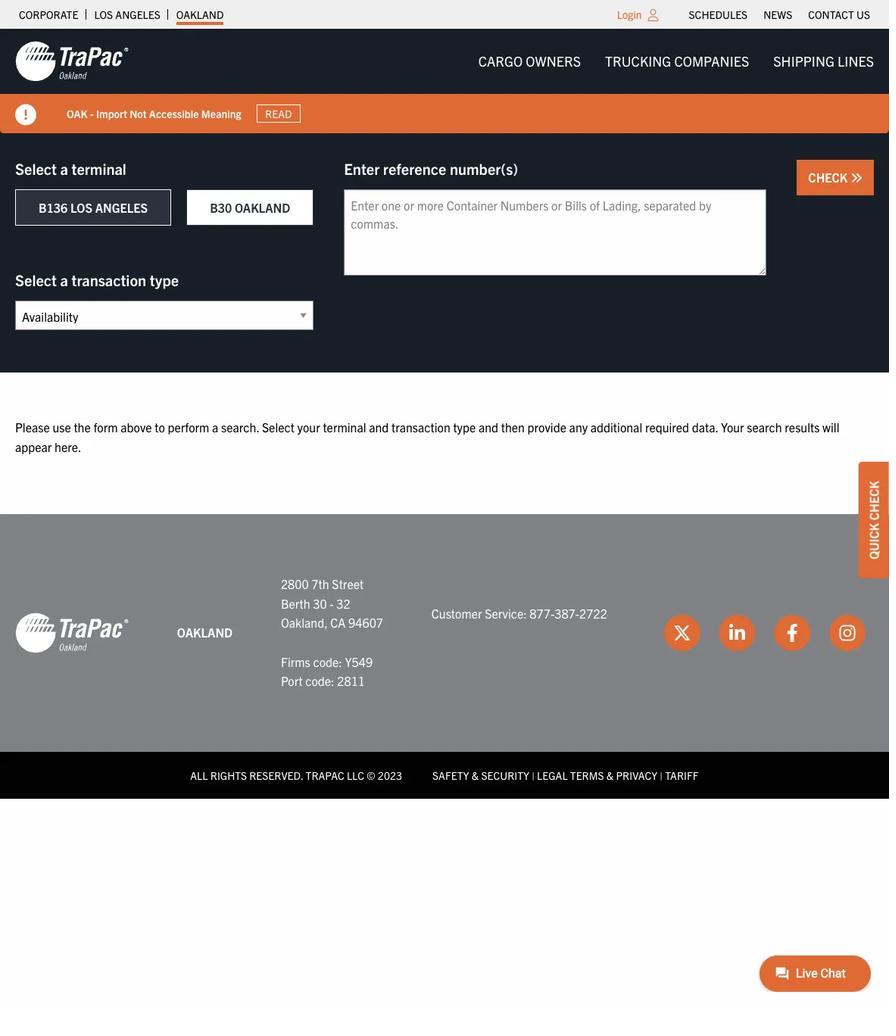Task type: describe. For each thing, give the bounding box(es) containing it.
quick check
[[867, 481, 882, 560]]

trucking companies
[[605, 52, 750, 70]]

877-
[[530, 606, 555, 621]]

trucking companies link
[[593, 46, 762, 77]]

above
[[121, 420, 152, 435]]

safety
[[433, 769, 469, 783]]

appear
[[15, 439, 52, 454]]

los angeles link
[[94, 4, 161, 25]]

0 horizontal spatial los
[[70, 200, 92, 215]]

light image
[[648, 9, 659, 21]]

1 vertical spatial code:
[[306, 674, 335, 689]]

customer service: 877-387-2722
[[432, 606, 608, 621]]

terminal inside please use the form above to perform a search. select your terminal and transaction type and then provide any additional required data. your search results will appear here.
[[323, 420, 366, 435]]

2023
[[378, 769, 402, 783]]

corporate
[[19, 8, 78, 21]]

safety & security | legal terms & privacy | tariff
[[433, 769, 699, 783]]

login
[[617, 8, 642, 21]]

rights
[[210, 769, 247, 783]]

0 vertical spatial terminal
[[72, 159, 126, 178]]

cargo
[[479, 52, 523, 70]]

reference
[[383, 159, 447, 178]]

corporate link
[[19, 4, 78, 25]]

berth
[[281, 596, 310, 611]]

will
[[823, 420, 840, 435]]

read link
[[257, 104, 301, 123]]

shipping
[[774, 52, 835, 70]]

your
[[721, 420, 745, 435]]

schedules
[[689, 8, 748, 21]]

1 horizontal spatial los
[[94, 8, 113, 21]]

to
[[155, 420, 165, 435]]

firms code:  y549 port code:  2811
[[281, 654, 373, 689]]

94607
[[349, 616, 383, 631]]

search.
[[221, 420, 259, 435]]

street
[[332, 577, 364, 592]]

32
[[337, 596, 351, 611]]

here.
[[55, 439, 81, 454]]

tariff link
[[666, 769, 699, 783]]

footer containing 2800 7th street
[[0, 515, 890, 800]]

meaning
[[201, 107, 241, 120]]

enter
[[344, 159, 380, 178]]

2800
[[281, 577, 309, 592]]

shipping lines
[[774, 52, 874, 70]]

contact us link
[[809, 4, 871, 25]]

oakland,
[[281, 616, 328, 631]]

2 & from the left
[[607, 769, 614, 783]]

select a terminal
[[15, 159, 126, 178]]

oakland inside "footer"
[[177, 625, 233, 640]]

oakland image for "footer" containing 2800 7th street
[[15, 612, 129, 655]]

1 vertical spatial angeles
[[95, 200, 148, 215]]

privacy
[[616, 769, 658, 783]]

customer
[[432, 606, 482, 621]]

firms
[[281, 654, 311, 670]]

1 | from the left
[[532, 769, 535, 783]]

please
[[15, 420, 50, 435]]

search
[[747, 420, 782, 435]]

number(s)
[[450, 159, 518, 178]]

read
[[265, 107, 292, 120]]

your
[[297, 420, 320, 435]]

legal
[[537, 769, 568, 783]]

0 vertical spatial code:
[[313, 654, 342, 670]]

oak - import not accessible meaning
[[67, 107, 241, 120]]

2722
[[580, 606, 608, 621]]

lines
[[838, 52, 874, 70]]

cargo owners link
[[466, 46, 593, 77]]

- inside 2800 7th street berth 30 - 32 oakland, ca 94607
[[330, 596, 334, 611]]

a for terminal
[[60, 159, 68, 178]]

type inside please use the form above to perform a search. select your terminal and transaction type and then provide any additional required data. your search results will appear here.
[[453, 420, 476, 435]]

a inside please use the form above to perform a search. select your terminal and transaction type and then provide any additional required data. your search results will appear here.
[[212, 420, 219, 435]]



Task type: vqa. For each thing, say whether or not it's contained in the screenshot.
right "oakland"
no



Task type: locate. For each thing, give the bounding box(es) containing it.
0 vertical spatial -
[[90, 107, 94, 120]]

oakland image inside banner
[[15, 40, 129, 83]]

1 vertical spatial a
[[60, 271, 68, 289]]

transaction inside please use the form above to perform a search. select your terminal and transaction type and then provide any additional required data. your search results will appear here.
[[392, 420, 451, 435]]

then
[[501, 420, 525, 435]]

solid image
[[851, 172, 863, 184]]

tariff
[[666, 769, 699, 783]]

additional
[[591, 420, 643, 435]]

los right b136
[[70, 200, 92, 215]]

- right "oak"
[[90, 107, 94, 120]]

| left tariff link
[[660, 769, 663, 783]]

check inside button
[[809, 170, 851, 185]]

b30 oakland
[[210, 200, 290, 215]]

menu bar containing cargo owners
[[466, 46, 887, 77]]

results
[[785, 420, 820, 435]]

1 vertical spatial transaction
[[392, 420, 451, 435]]

a down b136
[[60, 271, 68, 289]]

2 and from the left
[[479, 420, 499, 435]]

trapac
[[306, 769, 345, 783]]

and left 'then'
[[479, 420, 499, 435]]

los right the corporate
[[94, 8, 113, 21]]

7th
[[312, 577, 329, 592]]

perform
[[168, 420, 209, 435]]

Enter reference number(s) text field
[[344, 189, 767, 276]]

data.
[[692, 420, 719, 435]]

safety & security link
[[433, 769, 530, 783]]

0 horizontal spatial -
[[90, 107, 94, 120]]

news link
[[764, 4, 793, 25]]

code: right port
[[306, 674, 335, 689]]

footer
[[0, 515, 890, 800]]

- right 30 on the bottom left of the page
[[330, 596, 334, 611]]

schedules link
[[689, 4, 748, 25]]

companies
[[675, 52, 750, 70]]

select a transaction type
[[15, 271, 179, 289]]

check button
[[797, 160, 874, 195]]

1 vertical spatial los
[[70, 200, 92, 215]]

a
[[60, 159, 68, 178], [60, 271, 68, 289], [212, 420, 219, 435]]

port
[[281, 674, 303, 689]]

1 and from the left
[[369, 420, 389, 435]]

angeles
[[115, 8, 161, 21], [95, 200, 148, 215]]

|
[[532, 769, 535, 783], [660, 769, 663, 783]]

0 vertical spatial menu bar
[[681, 4, 879, 25]]

1 vertical spatial terminal
[[323, 420, 366, 435]]

1 horizontal spatial type
[[453, 420, 476, 435]]

quick
[[867, 523, 882, 560]]

cargo owners
[[479, 52, 581, 70]]

shipping lines link
[[762, 46, 887, 77]]

0 vertical spatial select
[[15, 159, 57, 178]]

menu bar containing schedules
[[681, 4, 879, 25]]

service:
[[485, 606, 527, 621]]

2 | from the left
[[660, 769, 663, 783]]

1 oakland image from the top
[[15, 40, 129, 83]]

b136
[[39, 200, 68, 215]]

2811
[[337, 674, 365, 689]]

1 vertical spatial select
[[15, 271, 57, 289]]

trucking
[[605, 52, 672, 70]]

transaction
[[72, 271, 146, 289], [392, 420, 451, 435]]

a for transaction
[[60, 271, 68, 289]]

import
[[96, 107, 127, 120]]

terminal
[[72, 159, 126, 178], [323, 420, 366, 435]]

1 horizontal spatial and
[[479, 420, 499, 435]]

oak
[[67, 107, 88, 120]]

accessible
[[149, 107, 199, 120]]

and right your
[[369, 420, 389, 435]]

check
[[809, 170, 851, 185], [867, 481, 882, 521]]

0 vertical spatial angeles
[[115, 8, 161, 21]]

& right safety
[[472, 769, 479, 783]]

1 horizontal spatial &
[[607, 769, 614, 783]]

los angeles
[[94, 8, 161, 21]]

0 vertical spatial transaction
[[72, 271, 146, 289]]

y549
[[345, 654, 373, 670]]

legal terms & privacy link
[[537, 769, 658, 783]]

enter reference number(s)
[[344, 159, 518, 178]]

1 vertical spatial oakland
[[235, 200, 290, 215]]

2 vertical spatial select
[[262, 420, 295, 435]]

use
[[53, 420, 71, 435]]

contact
[[809, 8, 855, 21]]

not
[[130, 107, 147, 120]]

select for select a terminal
[[15, 159, 57, 178]]

0 horizontal spatial &
[[472, 769, 479, 783]]

2800 7th street berth 30 - 32 oakland, ca 94607
[[281, 577, 383, 631]]

menu bar up shipping
[[681, 4, 879, 25]]

0 vertical spatial oakland
[[176, 8, 224, 21]]

0 vertical spatial oakland image
[[15, 40, 129, 83]]

code: up 2811
[[313, 654, 342, 670]]

1 horizontal spatial terminal
[[323, 420, 366, 435]]

banner containing cargo owners
[[0, 29, 890, 133]]

0 horizontal spatial terminal
[[72, 159, 126, 178]]

select inside please use the form above to perform a search. select your terminal and transaction type and then provide any additional required data. your search results will appear here.
[[262, 420, 295, 435]]

ca
[[331, 616, 346, 631]]

0 horizontal spatial |
[[532, 769, 535, 783]]

0 vertical spatial type
[[150, 271, 179, 289]]

all
[[190, 769, 208, 783]]

all rights reserved. trapac llc © 2023
[[190, 769, 402, 783]]

oakland image inside "footer"
[[15, 612, 129, 655]]

1 vertical spatial -
[[330, 596, 334, 611]]

code:
[[313, 654, 342, 670], [306, 674, 335, 689]]

owners
[[526, 52, 581, 70]]

angeles left oakland link
[[115, 8, 161, 21]]

security
[[481, 769, 530, 783]]

a up b136
[[60, 159, 68, 178]]

2 oakland image from the top
[[15, 612, 129, 655]]

0 horizontal spatial check
[[809, 170, 851, 185]]

form
[[94, 420, 118, 435]]

b30
[[210, 200, 232, 215]]

1 vertical spatial check
[[867, 481, 882, 521]]

| left legal
[[532, 769, 535, 783]]

llc
[[347, 769, 365, 783]]

menu bar inside banner
[[466, 46, 887, 77]]

b136 los angeles
[[39, 200, 148, 215]]

please use the form above to perform a search. select your terminal and transaction type and then provide any additional required data. your search results will appear here.
[[15, 420, 840, 454]]

1 horizontal spatial -
[[330, 596, 334, 611]]

1 horizontal spatial |
[[660, 769, 663, 783]]

©
[[367, 769, 376, 783]]

387-
[[555, 606, 580, 621]]

1 horizontal spatial check
[[867, 481, 882, 521]]

select down b136
[[15, 271, 57, 289]]

and
[[369, 420, 389, 435], [479, 420, 499, 435]]

0 vertical spatial los
[[94, 8, 113, 21]]

-
[[90, 107, 94, 120], [330, 596, 334, 611]]

0 horizontal spatial transaction
[[72, 271, 146, 289]]

contact us
[[809, 8, 871, 21]]

select up b136
[[15, 159, 57, 178]]

select for select a transaction type
[[15, 271, 57, 289]]

login link
[[617, 8, 642, 21]]

0 vertical spatial check
[[809, 170, 851, 185]]

select
[[15, 159, 57, 178], [15, 271, 57, 289], [262, 420, 295, 435]]

terms
[[570, 769, 604, 783]]

0 horizontal spatial type
[[150, 271, 179, 289]]

1 & from the left
[[472, 769, 479, 783]]

the
[[74, 420, 91, 435]]

1 vertical spatial type
[[453, 420, 476, 435]]

& right terms
[[607, 769, 614, 783]]

1 horizontal spatial transaction
[[392, 420, 451, 435]]

provide
[[528, 420, 567, 435]]

banner
[[0, 29, 890, 133]]

los
[[94, 8, 113, 21], [70, 200, 92, 215]]

oakland image
[[15, 40, 129, 83], [15, 612, 129, 655]]

quick check link
[[859, 462, 890, 579]]

select left your
[[262, 420, 295, 435]]

1 vertical spatial menu bar
[[466, 46, 887, 77]]

oakland image for banner containing cargo owners
[[15, 40, 129, 83]]

menu bar down light image
[[466, 46, 887, 77]]

solid image
[[15, 105, 36, 126]]

2 vertical spatial oakland
[[177, 625, 233, 640]]

0 vertical spatial a
[[60, 159, 68, 178]]

30
[[313, 596, 327, 611]]

menu bar
[[681, 4, 879, 25], [466, 46, 887, 77]]

0 horizontal spatial and
[[369, 420, 389, 435]]

2 vertical spatial a
[[212, 420, 219, 435]]

a left the search.
[[212, 420, 219, 435]]

required
[[646, 420, 690, 435]]

terminal right your
[[323, 420, 366, 435]]

angeles down 'select a terminal'
[[95, 200, 148, 215]]

news
[[764, 8, 793, 21]]

reserved.
[[249, 769, 303, 783]]

any
[[570, 420, 588, 435]]

terminal up b136 los angeles
[[72, 159, 126, 178]]

oakland link
[[176, 4, 224, 25]]

1 vertical spatial oakland image
[[15, 612, 129, 655]]



